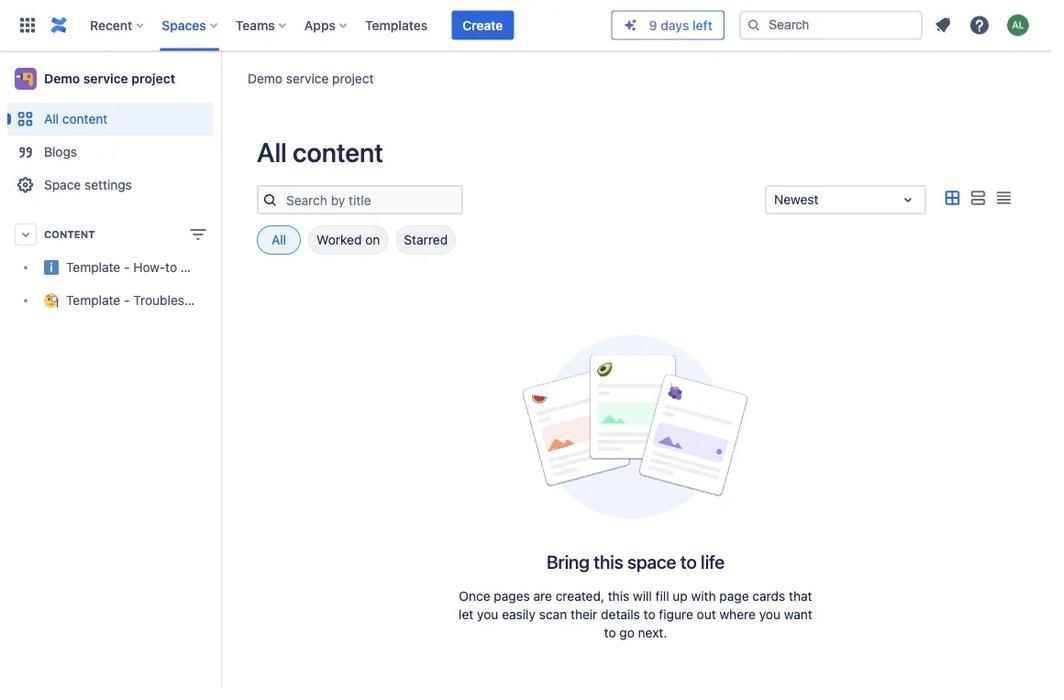 Task type: vqa. For each thing, say whether or not it's contained in the screenshot.
your within Add a little introduction about what you or your team does, what information this space provides, and any additional context.
no



Task type: describe. For each thing, give the bounding box(es) containing it.
to up next.
[[643, 608, 655, 623]]

on
[[365, 232, 380, 248]]

bring
[[547, 551, 589, 573]]

to left 'life'
[[680, 551, 697, 573]]

days
[[661, 17, 689, 33]]

this inside once pages are created, this will fill up with page cards that let you easily scan their details to figure out where you want to go next.
[[608, 589, 629, 604]]

all inside space element
[[44, 111, 59, 127]]

content inside all content link
[[62, 111, 108, 127]]

settings
[[84, 177, 132, 193]]

spaces button
[[156, 11, 224, 40]]

template - troubleshooting article
[[66, 293, 269, 308]]

your profile and preferences image
[[1007, 14, 1029, 36]]

starred button
[[396, 226, 456, 255]]

project inside space element
[[131, 71, 175, 86]]

change view image
[[187, 224, 209, 246]]

9 days left
[[649, 17, 713, 33]]

notification icon image
[[932, 14, 954, 36]]

worked
[[316, 232, 362, 248]]

apps
[[304, 17, 336, 33]]

1 horizontal spatial demo service project link
[[248, 69, 374, 88]]

teams
[[236, 17, 275, 33]]

0 vertical spatial this
[[594, 551, 623, 573]]

pages
[[494, 589, 530, 604]]

up
[[673, 589, 688, 604]]

templates link
[[359, 11, 433, 40]]

create
[[463, 17, 503, 33]]

1 demo from the left
[[248, 71, 282, 86]]

troubleshooting
[[133, 293, 229, 308]]

content button
[[7, 218, 213, 251]]

9 days left button
[[612, 11, 724, 39]]

newest
[[774, 192, 818, 207]]

tree inside space element
[[7, 251, 269, 317]]

how-
[[133, 260, 165, 275]]

spaces
[[162, 17, 206, 33]]

templates
[[365, 17, 428, 33]]

guide
[[181, 260, 214, 275]]

their
[[570, 608, 597, 623]]

- for troubleshooting
[[124, 293, 130, 308]]

space settings link
[[7, 169, 213, 202]]

template for template - how-to guide
[[66, 260, 120, 275]]

space
[[627, 551, 676, 573]]

1 service from the left
[[286, 71, 329, 86]]

article
[[233, 293, 269, 308]]

with
[[691, 589, 716, 604]]

go
[[619, 626, 635, 641]]

let
[[459, 608, 474, 623]]

search image
[[747, 18, 761, 33]]

content
[[44, 229, 95, 241]]

template for template - troubleshooting article
[[66, 293, 120, 308]]

recent
[[90, 17, 132, 33]]

global element
[[11, 0, 611, 51]]

all button
[[257, 226, 301, 255]]

list image
[[967, 187, 989, 209]]

collapse sidebar image
[[200, 61, 240, 97]]

banner containing recent
[[0, 0, 1051, 51]]

details
[[601, 608, 640, 623]]

premium icon image
[[623, 18, 638, 33]]

template - how-to guide
[[66, 260, 214, 275]]

life
[[701, 551, 725, 573]]



Task type: locate. For each thing, give the bounding box(es) containing it.
this right bring
[[594, 551, 623, 573]]

to left go
[[604, 626, 616, 641]]

demo
[[248, 71, 282, 86], [44, 71, 80, 86]]

where
[[719, 608, 756, 623]]

1 demo service project from the left
[[248, 71, 374, 86]]

0 horizontal spatial all content
[[44, 111, 108, 127]]

0 vertical spatial all content
[[44, 111, 108, 127]]

worked on button
[[308, 226, 388, 255]]

confluence image
[[48, 14, 70, 36], [48, 14, 70, 36]]

created,
[[556, 589, 604, 604]]

that
[[789, 589, 812, 604]]

- left "how-"
[[124, 260, 130, 275]]

1 template from the top
[[66, 260, 120, 275]]

0 horizontal spatial demo service project
[[44, 71, 175, 86]]

2 you from the left
[[759, 608, 780, 623]]

1 project from the left
[[332, 71, 374, 86]]

demo service project link
[[7, 61, 213, 97], [248, 69, 374, 88]]

0 horizontal spatial demo service project link
[[7, 61, 213, 97]]

demo service project
[[248, 71, 374, 86], [44, 71, 175, 86]]

1 - from the top
[[124, 260, 130, 275]]

open image
[[897, 189, 919, 211]]

- down the template - how-to guide
[[124, 293, 130, 308]]

demo up all content link
[[44, 71, 80, 86]]

to left guide
[[165, 260, 177, 275]]

project down apps popup button
[[332, 71, 374, 86]]

1 vertical spatial all content
[[257, 137, 383, 168]]

1 horizontal spatial project
[[332, 71, 374, 86]]

all content inside space element
[[44, 111, 108, 127]]

demo service project inside space element
[[44, 71, 175, 86]]

None text field
[[774, 191, 778, 209]]

1 horizontal spatial content
[[293, 137, 383, 168]]

worked on
[[316, 232, 380, 248]]

2 - from the top
[[124, 293, 130, 308]]

2 template from the top
[[66, 293, 120, 308]]

Search field
[[739, 11, 923, 40]]

space settings
[[44, 177, 132, 193]]

apps button
[[299, 11, 354, 40]]

2 vertical spatial all
[[271, 232, 286, 248]]

all content link
[[7, 103, 213, 136]]

9
[[649, 17, 657, 33]]

template down content "dropdown button"
[[66, 260, 120, 275]]

1 horizontal spatial you
[[759, 608, 780, 623]]

2 demo service project from the left
[[44, 71, 175, 86]]

create link
[[451, 11, 514, 40]]

content up search by title "field"
[[293, 137, 383, 168]]

demo right "collapse sidebar" 'icon' at left
[[248, 71, 282, 86]]

1 vertical spatial this
[[608, 589, 629, 604]]

0 vertical spatial template
[[66, 260, 120, 275]]

cards
[[752, 589, 785, 604]]

will
[[633, 589, 652, 604]]

1 vertical spatial template
[[66, 293, 120, 308]]

to
[[165, 260, 177, 275], [680, 551, 697, 573], [643, 608, 655, 623], [604, 626, 616, 641]]

1 horizontal spatial demo
[[248, 71, 282, 86]]

easily
[[502, 608, 536, 623]]

template
[[66, 260, 120, 275], [66, 293, 120, 308]]

0 horizontal spatial service
[[83, 71, 128, 86]]

tree containing template - how-to guide
[[7, 251, 269, 317]]

1 horizontal spatial demo service project
[[248, 71, 374, 86]]

demo inside space element
[[44, 71, 80, 86]]

demo service project down global element
[[248, 71, 374, 86]]

once
[[459, 589, 490, 604]]

1 horizontal spatial service
[[286, 71, 329, 86]]

left
[[692, 17, 713, 33]]

2 project from the left
[[131, 71, 175, 86]]

want
[[784, 608, 812, 623]]

1 vertical spatial all
[[257, 137, 287, 168]]

page
[[719, 589, 749, 604]]

demo service project up all content link
[[44, 71, 175, 86]]

all
[[44, 111, 59, 127], [257, 137, 287, 168], [271, 232, 286, 248]]

1 you from the left
[[477, 608, 498, 623]]

-
[[124, 260, 130, 275], [124, 293, 130, 308]]

Search by title field
[[281, 187, 461, 213]]

space element
[[0, 51, 269, 688]]

content
[[62, 111, 108, 127], [293, 137, 383, 168]]

service up all content link
[[83, 71, 128, 86]]

all content up the blogs
[[44, 111, 108, 127]]

service down global element
[[286, 71, 329, 86]]

recent button
[[84, 11, 151, 40]]

fill
[[655, 589, 669, 604]]

template - troubleshooting article link
[[7, 284, 269, 317]]

tree
[[7, 251, 269, 317]]

teams button
[[230, 11, 293, 40]]

to inside space element
[[165, 260, 177, 275]]

banner
[[0, 0, 1051, 51]]

service
[[286, 71, 329, 86], [83, 71, 128, 86]]

template - how-to guide link
[[7, 251, 214, 284]]

all content up search by title "field"
[[257, 137, 383, 168]]

are
[[533, 589, 552, 604]]

all up the blogs
[[44, 111, 59, 127]]

you right the let
[[477, 608, 498, 623]]

this up details
[[608, 589, 629, 604]]

1 vertical spatial -
[[124, 293, 130, 308]]

0 vertical spatial all
[[44, 111, 59, 127]]

appswitcher icon image
[[17, 14, 39, 36]]

0 horizontal spatial content
[[62, 111, 108, 127]]

starred
[[404, 232, 448, 248]]

all inside button
[[271, 232, 286, 248]]

space
[[44, 177, 81, 193]]

scan
[[539, 608, 567, 623]]

0 horizontal spatial you
[[477, 608, 498, 623]]

service inside space element
[[83, 71, 128, 86]]

project
[[332, 71, 374, 86], [131, 71, 175, 86]]

blogs link
[[7, 136, 213, 169]]

you
[[477, 608, 498, 623], [759, 608, 780, 623]]

help icon image
[[968, 14, 990, 36]]

template down template - how-to guide link
[[66, 293, 120, 308]]

you down cards
[[759, 608, 780, 623]]

0 horizontal spatial demo
[[44, 71, 80, 86]]

demo service project link up all content link
[[7, 61, 213, 97]]

all up all button
[[257, 137, 287, 168]]

next.
[[638, 626, 667, 641]]

demo service project link down global element
[[248, 69, 374, 88]]

all left worked
[[271, 232, 286, 248]]

1 horizontal spatial all content
[[257, 137, 383, 168]]

0 vertical spatial content
[[62, 111, 108, 127]]

compact list image
[[992, 187, 1014, 209]]

all content
[[44, 111, 108, 127], [257, 137, 383, 168]]

this
[[594, 551, 623, 573], [608, 589, 629, 604]]

content up the blogs
[[62, 111, 108, 127]]

cards image
[[941, 187, 963, 209]]

bring this space to life
[[547, 551, 725, 573]]

1 vertical spatial content
[[293, 137, 383, 168]]

figure
[[659, 608, 693, 623]]

project up all content link
[[131, 71, 175, 86]]

blogs
[[44, 144, 77, 160]]

once pages are created, this will fill up with page cards that let you easily scan their details to figure out where you want to go next.
[[459, 589, 812, 641]]

- for how-
[[124, 260, 130, 275]]

0 vertical spatial -
[[124, 260, 130, 275]]

2 service from the left
[[83, 71, 128, 86]]

out
[[697, 608, 716, 623]]

2 demo from the left
[[44, 71, 80, 86]]

0 horizontal spatial project
[[131, 71, 175, 86]]



